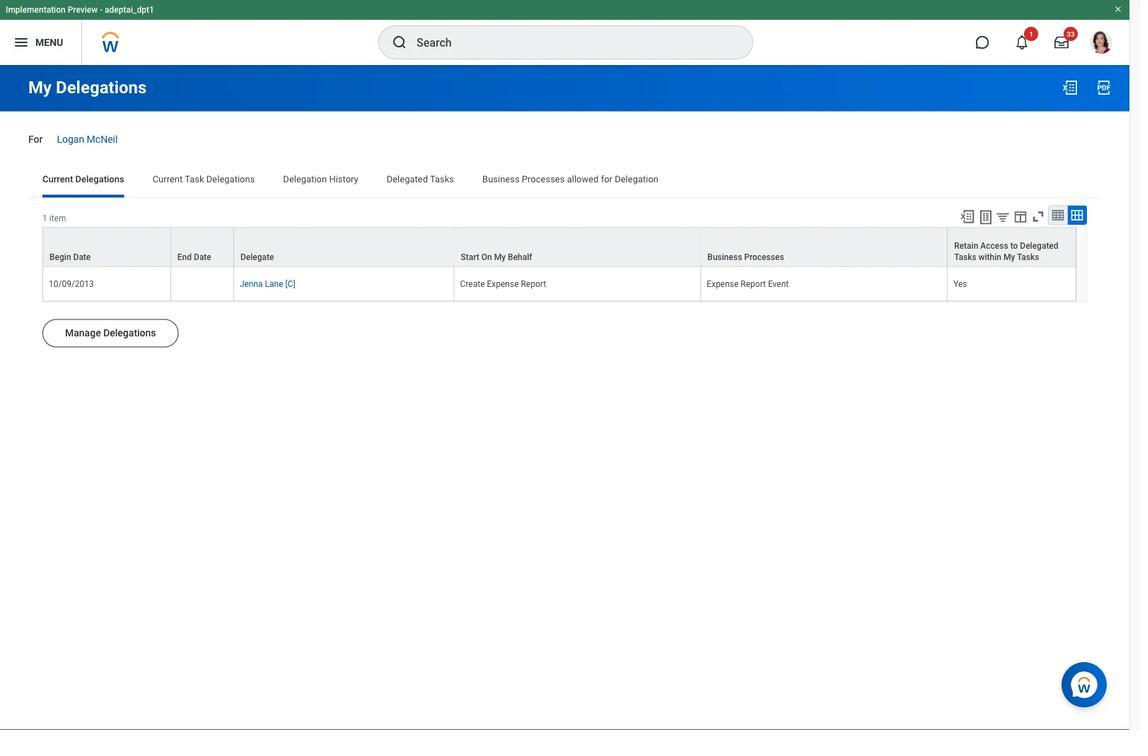 Task type: describe. For each thing, give the bounding box(es) containing it.
justify image
[[13, 34, 30, 51]]

end date
[[177, 252, 211, 262]]

delegated inside retain access to delegated tasks within my tasks
[[1020, 241, 1059, 251]]

business processes button
[[701, 228, 947, 266]]

start on my behalf
[[461, 252, 532, 262]]

menu banner
[[0, 0, 1130, 65]]

1 horizontal spatial tasks
[[955, 252, 977, 262]]

start on my behalf button
[[455, 228, 701, 266]]

toolbar inside my delegations main content
[[954, 205, 1087, 227]]

within
[[979, 252, 1002, 262]]

close environment banner image
[[1114, 5, 1123, 13]]

select to filter grid data image
[[995, 210, 1011, 224]]

33 button
[[1046, 27, 1078, 58]]

manage
[[65, 327, 101, 339]]

notifications large image
[[1015, 35, 1029, 50]]

logan
[[57, 133, 84, 145]]

processes for business processes allowed for delegation
[[522, 174, 565, 184]]

tab list inside my delegations main content
[[28, 164, 1102, 198]]

logan mcneil
[[57, 133, 118, 145]]

preview
[[68, 5, 98, 15]]

date for begin date
[[73, 252, 91, 262]]

my inside retain access to delegated tasks within my tasks
[[1004, 252, 1015, 262]]

current task delegations
[[153, 174, 255, 184]]

1 for 1 item
[[42, 213, 47, 223]]

delegations for current delegations
[[75, 174, 124, 184]]

2 horizontal spatial tasks
[[1017, 252, 1040, 262]]

inbox large image
[[1055, 35, 1069, 50]]

1 button
[[1007, 27, 1039, 58]]

expense report event
[[707, 279, 789, 289]]

end
[[177, 252, 192, 262]]

current for current task delegations
[[153, 174, 183, 184]]

0 horizontal spatial my
[[28, 77, 52, 98]]

business for business processes allowed for delegation
[[483, 174, 520, 184]]

search image
[[391, 34, 408, 51]]

access
[[981, 241, 1009, 251]]

manage delegations button
[[42, 319, 179, 348]]

delegate
[[240, 252, 274, 262]]

menu button
[[0, 20, 82, 65]]

lane
[[265, 279, 283, 289]]

current for current delegations
[[42, 174, 73, 184]]

export to worksheets image
[[978, 209, 995, 226]]

1 for 1
[[1029, 30, 1034, 38]]

jenna lane [c]
[[240, 279, 295, 289]]

jenna lane [c] link
[[240, 276, 295, 289]]

my delegations
[[28, 77, 147, 98]]

date for end date
[[194, 252, 211, 262]]

my delegations main content
[[0, 65, 1130, 406]]

to
[[1011, 241, 1018, 251]]

menu
[[35, 37, 63, 48]]

fullscreen image
[[1031, 209, 1046, 224]]

create expense report
[[460, 279, 546, 289]]

business for business processes
[[708, 252, 742, 262]]

view printable version (pdf) image
[[1096, 79, 1113, 96]]

delegated inside tab list
[[387, 174, 428, 184]]

1 report from the left
[[521, 279, 546, 289]]

on
[[482, 252, 492, 262]]

delegated tasks
[[387, 174, 454, 184]]



Task type: locate. For each thing, give the bounding box(es) containing it.
0 vertical spatial 1
[[1029, 30, 1034, 38]]

0 horizontal spatial business
[[483, 174, 520, 184]]

begin date button
[[43, 228, 170, 266]]

adeptai_dpt1
[[105, 5, 154, 15]]

current left task
[[153, 174, 183, 184]]

1 item
[[42, 213, 66, 223]]

1 horizontal spatial business
[[708, 252, 742, 262]]

processes inside business processes popup button
[[745, 252, 784, 262]]

start
[[461, 252, 480, 262]]

report down behalf
[[521, 279, 546, 289]]

0 vertical spatial delegated
[[387, 174, 428, 184]]

delegations up the mcneil at the top left
[[56, 77, 147, 98]]

processes
[[522, 174, 565, 184], [745, 252, 784, 262]]

tasks
[[430, 174, 454, 184], [955, 252, 977, 262], [1017, 252, 1040, 262]]

delegations right task
[[206, 174, 255, 184]]

expense
[[487, 279, 519, 289], [707, 279, 739, 289]]

1 horizontal spatial my
[[494, 252, 506, 262]]

2 expense from the left
[[707, 279, 739, 289]]

click to view/edit grid preferences image
[[1013, 209, 1029, 224]]

1 horizontal spatial processes
[[745, 252, 784, 262]]

0 horizontal spatial 1
[[42, 213, 47, 223]]

implementation
[[6, 5, 66, 15]]

0 horizontal spatial report
[[521, 279, 546, 289]]

behalf
[[508, 252, 532, 262]]

report
[[521, 279, 546, 289], [741, 279, 766, 289]]

0 horizontal spatial processes
[[522, 174, 565, 184]]

tab list
[[28, 164, 1102, 198]]

for
[[28, 133, 43, 145]]

end date button
[[171, 228, 233, 266]]

retain access to delegated tasks within my tasks button
[[948, 228, 1076, 266]]

cell
[[171, 267, 234, 302]]

processes for business processes
[[745, 252, 784, 262]]

current up item
[[42, 174, 73, 184]]

delegations
[[56, 77, 147, 98], [75, 174, 124, 184], [206, 174, 255, 184], [103, 327, 156, 339]]

1 row from the top
[[42, 227, 1077, 267]]

0 horizontal spatial delegation
[[283, 174, 327, 184]]

delegations for manage delegations
[[103, 327, 156, 339]]

report left event
[[741, 279, 766, 289]]

2 report from the left
[[741, 279, 766, 289]]

yes
[[954, 279, 968, 289]]

0 horizontal spatial current
[[42, 174, 73, 184]]

export to excel image
[[960, 209, 976, 224]]

delegations inside button
[[103, 327, 156, 339]]

delegated right to
[[1020, 241, 1059, 251]]

row down start on my behalf popup button
[[42, 267, 1077, 302]]

toolbar
[[954, 205, 1087, 227]]

0 horizontal spatial delegated
[[387, 174, 428, 184]]

Search Workday  search field
[[417, 27, 724, 58]]

begin
[[50, 252, 71, 262]]

business
[[483, 174, 520, 184], [708, 252, 742, 262]]

1 vertical spatial 1
[[42, 213, 47, 223]]

business processes allowed for delegation
[[483, 174, 659, 184]]

0 horizontal spatial expense
[[487, 279, 519, 289]]

current
[[42, 174, 73, 184], [153, 174, 183, 184]]

expand table image
[[1070, 208, 1085, 222]]

my right on
[[494, 252, 506, 262]]

row up create expense report element
[[42, 227, 1077, 267]]

1 inside my delegations main content
[[42, 213, 47, 223]]

2 current from the left
[[153, 174, 183, 184]]

delegation left history
[[283, 174, 327, 184]]

delegation
[[283, 174, 327, 184], [615, 174, 659, 184]]

10/09/2013
[[49, 279, 94, 289]]

allowed
[[567, 174, 599, 184]]

export to excel image
[[1062, 79, 1079, 96]]

retain
[[955, 241, 979, 251]]

delegations down the mcneil at the top left
[[75, 174, 124, 184]]

business inside popup button
[[708, 252, 742, 262]]

expense report event element
[[707, 276, 789, 289]]

expense down business processes
[[707, 279, 739, 289]]

1 horizontal spatial date
[[194, 252, 211, 262]]

retain access to delegated tasks within my tasks
[[955, 241, 1059, 262]]

1 delegation from the left
[[283, 174, 327, 184]]

0 vertical spatial business
[[483, 174, 520, 184]]

table image
[[1051, 208, 1065, 222]]

1 date from the left
[[73, 252, 91, 262]]

jenna
[[240, 279, 263, 289]]

create
[[460, 279, 485, 289]]

item
[[49, 213, 66, 223]]

delegated
[[387, 174, 428, 184], [1020, 241, 1059, 251]]

begin date
[[50, 252, 91, 262]]

1 current from the left
[[42, 174, 73, 184]]

delegations for my delegations
[[56, 77, 147, 98]]

1 horizontal spatial delegated
[[1020, 241, 1059, 251]]

1 inside "button"
[[1029, 30, 1034, 38]]

my down to
[[1004, 252, 1015, 262]]

0 horizontal spatial tasks
[[430, 174, 454, 184]]

date right end at the top of page
[[194, 252, 211, 262]]

1 vertical spatial delegated
[[1020, 241, 1059, 251]]

[c]
[[285, 279, 295, 289]]

row
[[42, 227, 1077, 267], [42, 267, 1077, 302]]

tasks inside tab list
[[430, 174, 454, 184]]

business processes
[[708, 252, 784, 262]]

processes up 'expense report event' element
[[745, 252, 784, 262]]

my
[[28, 77, 52, 98], [494, 252, 506, 262], [1004, 252, 1015, 262]]

-
[[100, 5, 103, 15]]

1 horizontal spatial report
[[741, 279, 766, 289]]

my down menu dropdown button in the left of the page
[[28, 77, 52, 98]]

date right begin
[[73, 252, 91, 262]]

1 horizontal spatial expense
[[707, 279, 739, 289]]

1 left item
[[42, 213, 47, 223]]

delegated right history
[[387, 174, 428, 184]]

delegation history
[[283, 174, 358, 184]]

1 horizontal spatial 1
[[1029, 30, 1034, 38]]

processes left allowed
[[522, 174, 565, 184]]

logan mcneil link
[[57, 131, 118, 145]]

for
[[601, 174, 613, 184]]

cell inside my delegations main content
[[171, 267, 234, 302]]

delegations right "manage"
[[103, 327, 156, 339]]

row containing retain access to delegated tasks within my tasks
[[42, 227, 1077, 267]]

event
[[768, 279, 789, 289]]

2 row from the top
[[42, 267, 1077, 302]]

delegate button
[[234, 228, 454, 266]]

2 delegation from the left
[[615, 174, 659, 184]]

0 vertical spatial processes
[[522, 174, 565, 184]]

1 vertical spatial processes
[[745, 252, 784, 262]]

0 horizontal spatial date
[[73, 252, 91, 262]]

2 horizontal spatial my
[[1004, 252, 1015, 262]]

delegation right for
[[615, 174, 659, 184]]

history
[[329, 174, 358, 184]]

33
[[1067, 30, 1075, 38]]

expense down start on my behalf on the left top of the page
[[487, 279, 519, 289]]

row containing 10/09/2013
[[42, 267, 1077, 302]]

1 expense from the left
[[487, 279, 519, 289]]

2 date from the left
[[194, 252, 211, 262]]

profile logan mcneil image
[[1090, 31, 1113, 57]]

create expense report element
[[460, 276, 546, 289]]

1 horizontal spatial delegation
[[615, 174, 659, 184]]

date
[[73, 252, 91, 262], [194, 252, 211, 262]]

task
[[185, 174, 204, 184]]

implementation preview -   adeptai_dpt1
[[6, 5, 154, 15]]

1
[[1029, 30, 1034, 38], [42, 213, 47, 223]]

1 right notifications large image
[[1029, 30, 1034, 38]]

mcneil
[[87, 133, 118, 145]]

1 horizontal spatial current
[[153, 174, 183, 184]]

manage delegations
[[65, 327, 156, 339]]

tab list containing current delegations
[[28, 164, 1102, 198]]

current delegations
[[42, 174, 124, 184]]

1 vertical spatial business
[[708, 252, 742, 262]]



Task type: vqa. For each thing, say whether or not it's contained in the screenshot.
MY DELEGATIONS
yes



